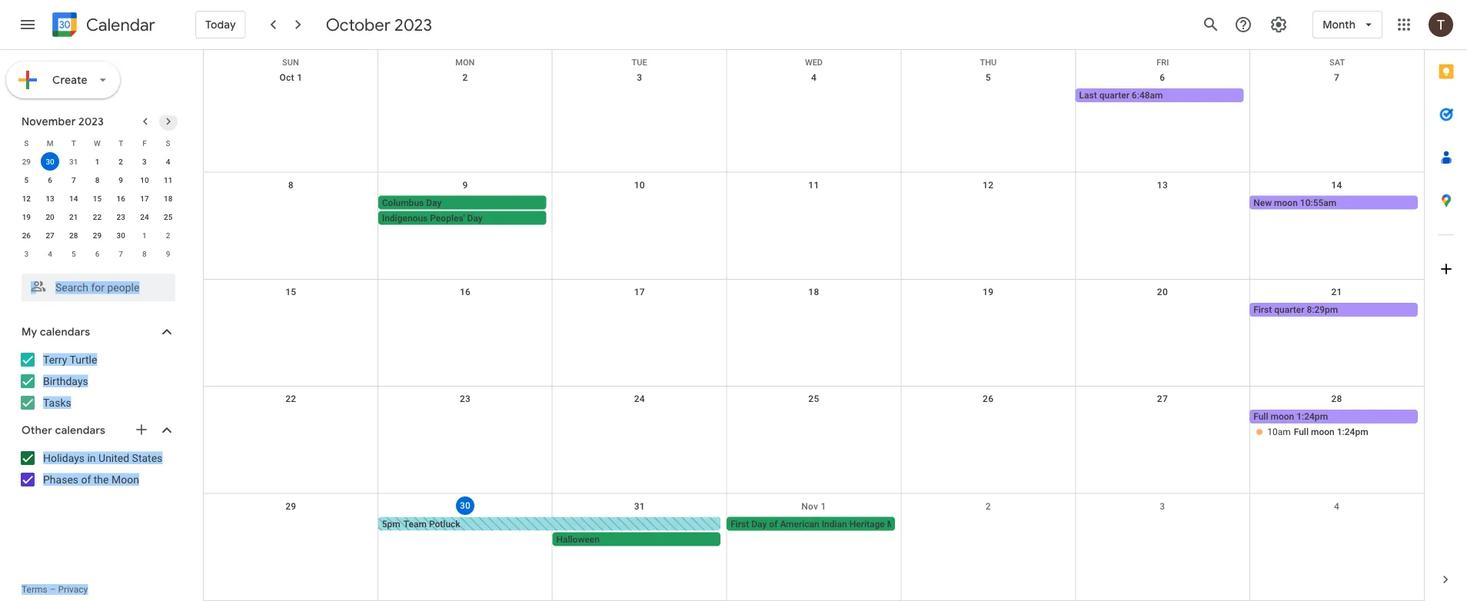Task type: vqa. For each thing, say whether or not it's contained in the screenshot.


Task type: describe. For each thing, give the bounding box(es) containing it.
Search for people text field
[[31, 274, 166, 301]]

2 s from the left
[[166, 138, 170, 148]]

2 horizontal spatial 9
[[463, 180, 468, 190]]

13 inside 13 element
[[46, 194, 54, 203]]

1 vertical spatial 28
[[1332, 394, 1343, 405]]

row containing 12
[[15, 189, 180, 208]]

10 inside 10 'element'
[[140, 175, 149, 185]]

10 element
[[135, 171, 154, 189]]

1 horizontal spatial 5
[[71, 249, 76, 258]]

heritage
[[850, 519, 885, 530]]

terms
[[22, 585, 47, 595]]

last quarter 6:48am button
[[1076, 88, 1244, 102]]

row containing 3
[[15, 245, 180, 263]]

privacy link
[[58, 585, 88, 595]]

1 right nov
[[821, 501, 827, 512]]

row containing sun
[[204, 50, 1424, 67]]

1 vertical spatial 16
[[460, 287, 471, 297]]

last quarter 6:48am
[[1080, 90, 1163, 101]]

19 element
[[17, 208, 36, 226]]

14 element
[[64, 189, 83, 208]]

18 inside grid
[[809, 287, 820, 297]]

nov
[[802, 501, 819, 512]]

december 3 element
[[17, 245, 36, 263]]

1 vertical spatial 27
[[1157, 394, 1168, 405]]

22 inside november 2023 'grid'
[[93, 212, 102, 222]]

row containing 5
[[15, 171, 180, 189]]

december 9 element
[[159, 245, 177, 263]]

2 vertical spatial 7
[[119, 249, 123, 258]]

1 t from the left
[[71, 138, 76, 148]]

halloween
[[556, 534, 600, 545]]

24 inside november 2023 'grid'
[[140, 212, 149, 222]]

17 inside november 2023 'grid'
[[140, 194, 149, 203]]

holidays
[[43, 452, 85, 465]]

1 horizontal spatial 25
[[809, 394, 820, 405]]

1 vertical spatial 7
[[71, 175, 76, 185]]

full moon 1:24pm button
[[1250, 410, 1418, 424]]

1 horizontal spatial 8
[[142, 249, 147, 258]]

day for columbus
[[426, 197, 442, 208]]

row containing 26
[[15, 226, 180, 245]]

2 vertical spatial moon
[[1311, 427, 1335, 438]]

f
[[142, 138, 147, 148]]

15 inside "element"
[[93, 194, 102, 203]]

terms – privacy
[[22, 585, 88, 595]]

1:24pm inside button
[[1297, 412, 1328, 422]]

other
[[22, 424, 52, 438]]

columbus day button
[[378, 196, 547, 210]]

24 element
[[135, 208, 154, 226]]

8 inside grid
[[288, 180, 294, 190]]

1 horizontal spatial 29
[[93, 231, 102, 240]]

0 horizontal spatial 9
[[119, 175, 123, 185]]

23 element
[[112, 208, 130, 226]]

0 horizontal spatial 5
[[24, 175, 29, 185]]

create
[[52, 73, 88, 87]]

today button
[[195, 6, 246, 43]]

turtle
[[70, 353, 97, 366]]

columbus day indigenous peoples' day
[[382, 197, 483, 223]]

1 vertical spatial 6
[[48, 175, 52, 185]]

columbus
[[382, 197, 424, 208]]

16 inside november 2023 'grid'
[[117, 194, 125, 203]]

american
[[780, 519, 820, 530]]

22 element
[[88, 208, 107, 226]]

in
[[87, 452, 96, 465]]

other calendars
[[22, 424, 105, 438]]

19 inside november 2023 'grid'
[[22, 212, 31, 222]]

first for first quarter 8:29pm
[[1254, 304, 1272, 315]]

tue
[[632, 58, 647, 67]]

calendar
[[86, 14, 155, 36]]

2 t from the left
[[119, 138, 123, 148]]

full inside button
[[1254, 412, 1269, 422]]

of inside button
[[769, 519, 778, 530]]

11 inside november 2023 'grid'
[[164, 175, 173, 185]]

1 horizontal spatial 17
[[634, 287, 645, 297]]

sun
[[282, 58, 299, 67]]

quarter for 8:29pm
[[1275, 304, 1305, 315]]

phases
[[43, 473, 78, 486]]

day for first
[[752, 519, 767, 530]]

my calendars button
[[3, 320, 191, 345]]

moon for full
[[1271, 412, 1295, 422]]

new
[[1254, 197, 1272, 208]]

december 7 element
[[112, 245, 130, 263]]

december 6 element
[[88, 245, 107, 263]]

december 1 element
[[135, 226, 154, 245]]

united
[[98, 452, 129, 465]]

first quarter 8:29pm
[[1254, 304, 1338, 315]]

12 inside november 2023 'grid'
[[22, 194, 31, 203]]

1 vertical spatial 1:24pm
[[1337, 427, 1369, 438]]

23 inside row group
[[117, 212, 125, 222]]

5pm
[[382, 519, 401, 530]]

states
[[132, 452, 163, 465]]

10:55am
[[1300, 197, 1337, 208]]

first for first day of american indian heritage month
[[731, 519, 749, 530]]

10 inside grid
[[634, 180, 645, 190]]

team
[[404, 519, 427, 530]]

1 vertical spatial full
[[1294, 427, 1309, 438]]

25 inside november 2023 'grid'
[[164, 212, 173, 222]]

first day of american indian heritage month
[[731, 519, 914, 530]]

0 horizontal spatial 8
[[95, 175, 99, 185]]

1 horizontal spatial 9
[[166, 249, 170, 258]]

halloween button
[[553, 533, 721, 547]]

settings menu image
[[1270, 15, 1288, 34]]

3 inside december 3 element
[[24, 249, 29, 258]]

1 s from the left
[[24, 138, 29, 148]]

1 right the oct
[[297, 72, 302, 83]]

december 4 element
[[41, 245, 59, 263]]

1 vertical spatial day
[[467, 213, 483, 223]]

1 down w
[[95, 157, 99, 166]]

6:48am
[[1132, 90, 1163, 101]]

october 29 element
[[17, 152, 36, 171]]

1 vertical spatial 24
[[634, 394, 645, 405]]

create button
[[6, 62, 120, 98]]

17 element
[[135, 189, 154, 208]]

the
[[94, 473, 109, 486]]

indian
[[822, 519, 847, 530]]

15 inside grid
[[286, 287, 296, 297]]

today
[[205, 18, 236, 32]]

row containing 29
[[15, 152, 180, 171]]

1 horizontal spatial 11
[[809, 180, 820, 190]]

16 element
[[112, 189, 130, 208]]

1 horizontal spatial 22
[[286, 394, 296, 405]]

2023 for october 2023
[[395, 14, 432, 35]]

main drawer image
[[18, 15, 37, 34]]

27 inside november 2023 'grid'
[[46, 231, 54, 240]]

row containing oct 1
[[204, 65, 1424, 173]]

15 element
[[88, 189, 107, 208]]

grid containing oct 1
[[203, 50, 1424, 601]]

18 element
[[159, 189, 177, 208]]

full moon 1:24pm
[[1254, 412, 1328, 422]]



Task type: locate. For each thing, give the bounding box(es) containing it.
day up peoples'
[[426, 197, 442, 208]]

month right heritage
[[887, 519, 914, 530]]

2 vertical spatial 6
[[95, 249, 99, 258]]

month inside dropdown button
[[1323, 18, 1356, 32]]

my
[[22, 325, 37, 339]]

1 horizontal spatial of
[[769, 519, 778, 530]]

moon inside button
[[1275, 197, 1298, 208]]

19 inside grid
[[983, 287, 994, 297]]

1:24pm
[[1297, 412, 1328, 422], [1337, 427, 1369, 438]]

1 horizontal spatial 10
[[634, 180, 645, 190]]

thu
[[980, 58, 997, 67]]

5 down 28 element on the top of page
[[71, 249, 76, 258]]

2 vertical spatial 30
[[460, 501, 471, 512]]

0 horizontal spatial 7
[[71, 175, 76, 185]]

14 up 21 element
[[69, 194, 78, 203]]

26
[[22, 231, 31, 240], [983, 394, 994, 405]]

t up october 31 'element' in the top left of the page
[[71, 138, 76, 148]]

2023 for november 2023
[[78, 115, 104, 128]]

2 horizontal spatial 6
[[1160, 72, 1166, 83]]

my calendars
[[22, 325, 90, 339]]

31
[[69, 157, 78, 166], [634, 501, 645, 512]]

1 horizontal spatial 16
[[460, 287, 471, 297]]

1
[[297, 72, 302, 83], [95, 157, 99, 166], [142, 231, 147, 240], [821, 501, 827, 512]]

0 horizontal spatial day
[[426, 197, 442, 208]]

1 horizontal spatial quarter
[[1275, 304, 1305, 315]]

12
[[983, 180, 994, 190], [22, 194, 31, 203]]

0 horizontal spatial 11
[[164, 175, 173, 185]]

0 vertical spatial 22
[[93, 212, 102, 222]]

1 vertical spatial 17
[[634, 287, 645, 297]]

1 horizontal spatial 13
[[1157, 180, 1168, 190]]

9 up columbus day button
[[463, 180, 468, 190]]

2 horizontal spatial 30
[[460, 501, 471, 512]]

month button
[[1313, 6, 1383, 43]]

1 vertical spatial calendars
[[55, 424, 105, 438]]

full up 10am
[[1254, 412, 1269, 422]]

9 up 16 element
[[119, 175, 123, 185]]

30 down the m at the left top of page
[[46, 157, 54, 166]]

october 30, today element
[[41, 152, 59, 171]]

nov 1
[[802, 501, 827, 512]]

28 inside november 2023 'grid'
[[69, 231, 78, 240]]

1 vertical spatial 19
[[983, 287, 994, 297]]

19
[[22, 212, 31, 222], [983, 287, 994, 297]]

of left the
[[81, 473, 91, 486]]

17
[[140, 194, 149, 203], [634, 287, 645, 297]]

0 horizontal spatial 25
[[164, 212, 173, 222]]

5 inside grid
[[986, 72, 991, 83]]

14 inside november 2023 'grid'
[[69, 194, 78, 203]]

quarter inside button
[[1100, 90, 1130, 101]]

moon down full moon 1:24pm button
[[1311, 427, 1335, 438]]

0 horizontal spatial 24
[[140, 212, 149, 222]]

21
[[69, 212, 78, 222], [1332, 287, 1343, 297]]

13 element
[[41, 189, 59, 208]]

21 inside grid
[[1332, 287, 1343, 297]]

16 up 23 element
[[117, 194, 125, 203]]

1:24pm up 10am full moon 1:24pm
[[1297, 412, 1328, 422]]

0 vertical spatial 12
[[983, 180, 994, 190]]

28 down 21 element
[[69, 231, 78, 240]]

6 down fri
[[1160, 72, 1166, 83]]

31 for nov 1
[[634, 501, 645, 512]]

calendars up in
[[55, 424, 105, 438]]

calendars inside other calendars dropdown button
[[55, 424, 105, 438]]

2 inside 'december 2' element
[[166, 231, 170, 240]]

row containing 19
[[15, 208, 180, 226]]

0 horizontal spatial 26
[[22, 231, 31, 240]]

0 horizontal spatial first
[[731, 519, 749, 530]]

21 up first quarter 8:29pm button
[[1332, 287, 1343, 297]]

1 vertical spatial 5
[[24, 175, 29, 185]]

wed
[[805, 58, 823, 67]]

1 horizontal spatial 26
[[983, 394, 994, 405]]

row containing s
[[15, 134, 180, 152]]

5
[[986, 72, 991, 83], [24, 175, 29, 185], [71, 249, 76, 258]]

30 cell
[[38, 152, 62, 171]]

2
[[463, 72, 468, 83], [119, 157, 123, 166], [166, 231, 170, 240], [986, 501, 991, 512]]

1 vertical spatial 20
[[1157, 287, 1168, 297]]

0 vertical spatial month
[[1323, 18, 1356, 32]]

0 horizontal spatial 28
[[69, 231, 78, 240]]

14 up new moon 10:55am button
[[1332, 180, 1343, 190]]

calendars for other calendars
[[55, 424, 105, 438]]

1 horizontal spatial 24
[[634, 394, 645, 405]]

4 up "11" element
[[166, 157, 170, 166]]

row group containing 29
[[15, 152, 180, 263]]

7 down 30 element
[[119, 249, 123, 258]]

first inside first day of american indian heritage month button
[[731, 519, 749, 530]]

0 vertical spatial 2023
[[395, 14, 432, 35]]

0 horizontal spatial 27
[[46, 231, 54, 240]]

add other calendars image
[[134, 422, 149, 438]]

5 down thu
[[986, 72, 991, 83]]

first quarter 8:29pm button
[[1250, 303, 1418, 317]]

1 vertical spatial 15
[[286, 287, 296, 297]]

0 vertical spatial 15
[[93, 194, 102, 203]]

31 for 1
[[69, 157, 78, 166]]

14
[[1332, 180, 1343, 190], [69, 194, 78, 203]]

new moon 10:55am
[[1254, 197, 1337, 208]]

20 element
[[41, 208, 59, 226]]

29 element
[[88, 226, 107, 245]]

2 horizontal spatial 5
[[986, 72, 991, 83]]

26 inside november 2023 'grid'
[[22, 231, 31, 240]]

1 vertical spatial moon
[[1271, 412, 1295, 422]]

0 vertical spatial 31
[[69, 157, 78, 166]]

month
[[1323, 18, 1356, 32], [887, 519, 914, 530]]

1 horizontal spatial 30
[[117, 231, 125, 240]]

row containing 8
[[204, 173, 1424, 280]]

t
[[71, 138, 76, 148], [119, 138, 123, 148]]

0 vertical spatial quarter
[[1100, 90, 1130, 101]]

calendars
[[40, 325, 90, 339], [55, 424, 105, 438]]

13 inside grid
[[1157, 180, 1168, 190]]

0 vertical spatial full
[[1254, 412, 1269, 422]]

10
[[140, 175, 149, 185], [634, 180, 645, 190]]

2 horizontal spatial 29
[[286, 501, 296, 512]]

25
[[164, 212, 173, 222], [809, 394, 820, 405]]

2023 right october
[[395, 14, 432, 35]]

day
[[426, 197, 442, 208], [467, 213, 483, 223], [752, 519, 767, 530]]

0 horizontal spatial 29
[[22, 157, 31, 166]]

9
[[119, 175, 123, 185], [463, 180, 468, 190], [166, 249, 170, 258]]

1 horizontal spatial s
[[166, 138, 170, 148]]

0 horizontal spatial 31
[[69, 157, 78, 166]]

0 horizontal spatial 19
[[22, 212, 31, 222]]

30 element
[[112, 226, 130, 245]]

21 up 28 element on the top of page
[[69, 212, 78, 222]]

quarter
[[1100, 90, 1130, 101], [1275, 304, 1305, 315]]

28 up full moon 1:24pm button
[[1332, 394, 1343, 405]]

23
[[117, 212, 125, 222], [460, 394, 471, 405]]

0 vertical spatial 20
[[46, 212, 54, 222]]

30 inside grid
[[460, 501, 471, 512]]

quarter right the "last"
[[1100, 90, 1130, 101]]

oct
[[280, 72, 294, 83]]

grid
[[203, 50, 1424, 601]]

0 vertical spatial 7
[[1334, 72, 1340, 83]]

other calendars list
[[3, 446, 191, 492]]

21 element
[[64, 208, 83, 226]]

8:29pm
[[1307, 304, 1338, 315]]

12 element
[[17, 189, 36, 208]]

31 inside grid
[[634, 501, 645, 512]]

2 horizontal spatial 7
[[1334, 72, 1340, 83]]

30 for 1
[[46, 157, 54, 166]]

quarter left 8:29pm
[[1275, 304, 1305, 315]]

31 right 30 cell in the top left of the page
[[69, 157, 78, 166]]

november 2023 grid
[[15, 134, 180, 263]]

29 for 1
[[22, 157, 31, 166]]

6 down 29 element
[[95, 249, 99, 258]]

2023 up w
[[78, 115, 104, 128]]

0 vertical spatial 28
[[69, 231, 78, 240]]

0 vertical spatial 14
[[1332, 180, 1343, 190]]

0 horizontal spatial of
[[81, 473, 91, 486]]

october 2023
[[326, 14, 432, 35]]

my calendars list
[[3, 348, 191, 415]]

26 element
[[17, 226, 36, 245]]

28 element
[[64, 226, 83, 245]]

day down columbus day button
[[467, 213, 483, 223]]

tasks
[[43, 396, 71, 409]]

december 2 element
[[159, 226, 177, 245]]

calendars up terry turtle
[[40, 325, 90, 339]]

november 2023
[[22, 115, 104, 128]]

moon inside button
[[1271, 412, 1295, 422]]

s right f
[[166, 138, 170, 148]]

0 vertical spatial 1:24pm
[[1297, 412, 1328, 422]]

calendar heading
[[83, 14, 155, 36]]

mon
[[456, 58, 475, 67]]

row group
[[15, 152, 180, 263]]

terms link
[[22, 585, 47, 595]]

december 5 element
[[64, 245, 83, 263]]

4 down the 27 element
[[48, 249, 52, 258]]

6 up 13 element
[[48, 175, 52, 185]]

0 horizontal spatial 15
[[93, 194, 102, 203]]

october
[[326, 14, 391, 35]]

full
[[1254, 412, 1269, 422], [1294, 427, 1309, 438]]

indigenous peoples' day button
[[378, 211, 547, 225]]

23 inside grid
[[460, 394, 471, 405]]

10am
[[1268, 427, 1291, 438]]

of inside 'other calendars' list
[[81, 473, 91, 486]]

row
[[204, 50, 1424, 67], [204, 65, 1424, 173], [15, 134, 180, 152], [15, 152, 180, 171], [15, 171, 180, 189], [204, 173, 1424, 280], [15, 189, 180, 208], [15, 208, 180, 226], [15, 226, 180, 245], [15, 245, 180, 263], [204, 280, 1424, 387], [204, 387, 1424, 494], [204, 494, 1424, 601]]

indigenous
[[382, 213, 428, 223]]

5 down october 29 element
[[24, 175, 29, 185]]

0 horizontal spatial 2023
[[78, 115, 104, 128]]

2023
[[395, 14, 432, 35], [78, 115, 104, 128]]

31 inside 'element'
[[69, 157, 78, 166]]

15
[[93, 194, 102, 203], [286, 287, 296, 297]]

potluck
[[429, 519, 460, 530]]

1 horizontal spatial 23
[[460, 394, 471, 405]]

1 vertical spatial first
[[731, 519, 749, 530]]

6 inside december 6 element
[[95, 249, 99, 258]]

21 inside november 2023 'grid'
[[69, 212, 78, 222]]

5pm team potluck halloween
[[382, 519, 600, 545]]

moon up 10am
[[1271, 412, 1295, 422]]

october 31 element
[[64, 152, 83, 171]]

quarter for 6:48am
[[1100, 90, 1130, 101]]

7 up 14 element at the left top of the page
[[71, 175, 76, 185]]

s
[[24, 138, 29, 148], [166, 138, 170, 148]]

20
[[46, 212, 54, 222], [1157, 287, 1168, 297]]

of left american at the bottom of the page
[[769, 519, 778, 530]]

0 vertical spatial 30
[[46, 157, 54, 166]]

18 inside 18 element
[[164, 194, 173, 203]]

oct 1
[[280, 72, 302, 83]]

moon for new
[[1275, 197, 1298, 208]]

3
[[637, 72, 642, 83], [142, 157, 147, 166], [24, 249, 29, 258], [1160, 501, 1166, 512]]

10am full moon 1:24pm
[[1268, 427, 1369, 438]]

phases of the moon
[[43, 473, 139, 486]]

w
[[94, 138, 101, 148]]

27 element
[[41, 226, 59, 245]]

november
[[22, 115, 76, 128]]

1 horizontal spatial 6
[[95, 249, 99, 258]]

0 vertical spatial day
[[426, 197, 442, 208]]

peoples'
[[430, 213, 465, 223]]

1 horizontal spatial full
[[1294, 427, 1309, 438]]

calendars inside "my calendars" dropdown button
[[40, 325, 90, 339]]

0 horizontal spatial month
[[887, 519, 914, 530]]

0 horizontal spatial 1:24pm
[[1297, 412, 1328, 422]]

18
[[164, 194, 173, 203], [809, 287, 820, 297]]

30 down 23 element
[[117, 231, 125, 240]]

0 horizontal spatial s
[[24, 138, 29, 148]]

11 element
[[159, 171, 177, 189]]

first inside first quarter 8:29pm button
[[1254, 304, 1272, 315]]

day inside button
[[752, 519, 767, 530]]

cell containing full moon 1:24pm
[[1250, 410, 1424, 441]]

24
[[140, 212, 149, 222], [634, 394, 645, 405]]

30 up "potluck"
[[460, 501, 471, 512]]

full down full moon 1:24pm
[[1294, 427, 1309, 438]]

4 down wed at the right
[[811, 72, 817, 83]]

1 horizontal spatial 12
[[983, 180, 994, 190]]

31 up halloween button
[[634, 501, 645, 512]]

1 vertical spatial 22
[[286, 394, 296, 405]]

month inside button
[[887, 519, 914, 530]]

27
[[46, 231, 54, 240], [1157, 394, 1168, 405]]

sat
[[1330, 58, 1345, 67]]

moon
[[111, 473, 139, 486]]

month up sat
[[1323, 18, 1356, 32]]

1 horizontal spatial 21
[[1332, 287, 1343, 297]]

0 horizontal spatial t
[[71, 138, 76, 148]]

30 for nov 1
[[460, 501, 471, 512]]

30 inside the october 30, today 'element'
[[46, 157, 54, 166]]

9 down 'december 2' element
[[166, 249, 170, 258]]

last
[[1080, 90, 1097, 101]]

1 up december 8 element
[[142, 231, 147, 240]]

29 for nov 1
[[286, 501, 296, 512]]

1 horizontal spatial 18
[[809, 287, 820, 297]]

0 horizontal spatial 20
[[46, 212, 54, 222]]

first left american at the bottom of the page
[[731, 519, 749, 530]]

0 vertical spatial 25
[[164, 212, 173, 222]]

0 horizontal spatial quarter
[[1100, 90, 1130, 101]]

1 vertical spatial of
[[769, 519, 778, 530]]

0 horizontal spatial 18
[[164, 194, 173, 203]]

0 horizontal spatial 22
[[93, 212, 102, 222]]

m
[[47, 138, 53, 148]]

privacy
[[58, 585, 88, 595]]

0 horizontal spatial 21
[[69, 212, 78, 222]]

1 vertical spatial 21
[[1332, 287, 1343, 297]]

1 horizontal spatial month
[[1323, 18, 1356, 32]]

terry turtle
[[43, 353, 97, 366]]

28
[[69, 231, 78, 240], [1332, 394, 1343, 405]]

row containing 30
[[204, 494, 1424, 601]]

26 inside grid
[[983, 394, 994, 405]]

2 vertical spatial 29
[[286, 501, 296, 512]]

t left f
[[119, 138, 123, 148]]

day left american at the bottom of the page
[[752, 519, 767, 530]]

16
[[117, 194, 125, 203], [460, 287, 471, 297]]

20 inside 'element'
[[46, 212, 54, 222]]

11
[[164, 175, 173, 185], [809, 180, 820, 190]]

1 vertical spatial 12
[[22, 194, 31, 203]]

4 down 10am full moon 1:24pm
[[1334, 501, 1340, 512]]

7 down sat
[[1334, 72, 1340, 83]]

1:24pm down full moon 1:24pm button
[[1337, 427, 1369, 438]]

1 vertical spatial 26
[[983, 394, 994, 405]]

moon right the new
[[1275, 197, 1298, 208]]

row containing 15
[[204, 280, 1424, 387]]

tab list
[[1425, 50, 1467, 558]]

holidays in united states
[[43, 452, 163, 465]]

0 vertical spatial 13
[[1157, 180, 1168, 190]]

december 8 element
[[135, 245, 154, 263]]

1 vertical spatial 13
[[46, 194, 54, 203]]

25 element
[[159, 208, 177, 226]]

0 vertical spatial calendars
[[40, 325, 90, 339]]

calendar element
[[49, 9, 155, 43]]

0 vertical spatial 6
[[1160, 72, 1166, 83]]

–
[[50, 585, 56, 595]]

29
[[22, 157, 31, 166], [93, 231, 102, 240], [286, 501, 296, 512]]

fri
[[1157, 58, 1169, 67]]

quarter inside button
[[1275, 304, 1305, 315]]

cell
[[378, 88, 553, 104], [553, 88, 727, 104], [727, 88, 901, 104], [901, 88, 1076, 104], [1250, 88, 1424, 104], [204, 196, 378, 226], [378, 196, 553, 226], [553, 196, 727, 226], [727, 196, 901, 226], [901, 196, 1076, 226], [1076, 196, 1250, 226], [204, 303, 378, 318], [378, 303, 553, 318], [553, 303, 727, 318], [727, 303, 901, 318], [901, 303, 1076, 318], [1076, 303, 1250, 318], [204, 410, 378, 441], [378, 410, 553, 441], [553, 410, 727, 441], [727, 410, 901, 441], [901, 410, 1076, 441], [1076, 410, 1250, 441], [1250, 410, 1424, 441], [204, 517, 378, 548], [901, 517, 1076, 548], [1250, 517, 1424, 548]]

0 horizontal spatial 14
[[69, 194, 78, 203]]

30 inside 30 element
[[117, 231, 125, 240]]

terry
[[43, 353, 67, 366]]

row containing 22
[[204, 387, 1424, 494]]

cell containing columbus day
[[378, 196, 553, 226]]

s up october 29 element
[[24, 138, 29, 148]]

other calendars button
[[3, 418, 191, 443]]

calendars for my calendars
[[40, 325, 90, 339]]

7
[[1334, 72, 1340, 83], [71, 175, 76, 185], [119, 249, 123, 258]]

2 vertical spatial 5
[[71, 249, 76, 258]]

0 vertical spatial 27
[[46, 231, 54, 240]]

new moon 10:55am button
[[1250, 196, 1418, 210]]

None search field
[[0, 268, 191, 301]]

birthdays
[[43, 375, 88, 388]]

first
[[1254, 304, 1272, 315], [731, 519, 749, 530]]

1 vertical spatial 23
[[460, 394, 471, 405]]

6
[[1160, 72, 1166, 83], [48, 175, 52, 185], [95, 249, 99, 258]]

1 vertical spatial 18
[[809, 287, 820, 297]]

0 horizontal spatial 17
[[140, 194, 149, 203]]

0 vertical spatial 16
[[117, 194, 125, 203]]

first day of american indian heritage month button
[[727, 517, 914, 531]]

0 vertical spatial 17
[[140, 194, 149, 203]]

first left 8:29pm
[[1254, 304, 1272, 315]]

16 down indigenous peoples' day button
[[460, 287, 471, 297]]

4
[[811, 72, 817, 83], [166, 157, 170, 166], [48, 249, 52, 258], [1334, 501, 1340, 512]]

1 horizontal spatial 28
[[1332, 394, 1343, 405]]



